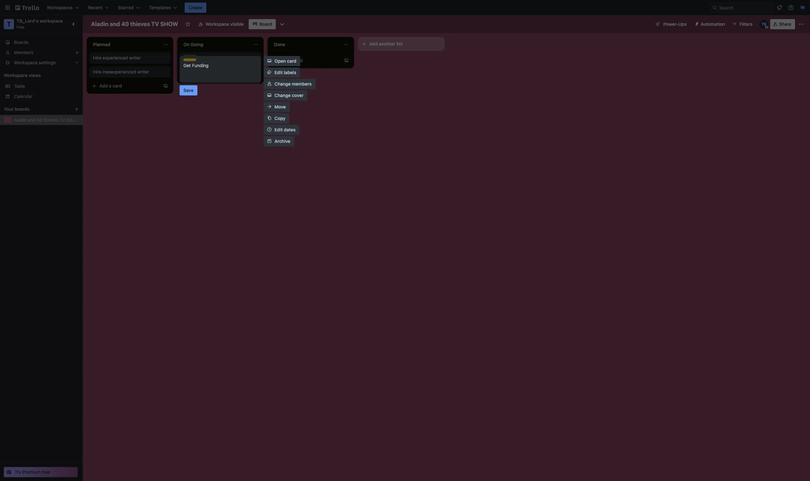 Task type: locate. For each thing, give the bounding box(es) containing it.
workspace
[[40, 18, 63, 24]]

get funding
[[183, 59, 209, 64]]

1 vertical spatial workspace
[[4, 73, 28, 78]]

automation
[[701, 21, 725, 27]]

0 vertical spatial a
[[290, 58, 292, 63]]

funding
[[192, 59, 209, 64]]

0 horizontal spatial a
[[109, 83, 111, 89]]

edit for edit dates
[[274, 127, 283, 132]]

workspace up table
[[4, 73, 28, 78]]

primary element
[[0, 0, 810, 15]]

1 vertical spatial color: yellow, title: "less than $25m" element
[[183, 59, 196, 61]]

a
[[290, 58, 292, 63], [109, 83, 111, 89]]

a right open
[[290, 58, 292, 63]]

sm image
[[692, 19, 701, 28]]

1 horizontal spatial 40
[[121, 21, 129, 27]]

writer down hire experienced writer link
[[137, 69, 149, 75]]

open card link
[[264, 56, 300, 66]]

1 horizontal spatial aladin
[[91, 21, 108, 27]]

1 horizontal spatial a
[[290, 58, 292, 63]]

1 horizontal spatial tv
[[151, 21, 159, 27]]

color: yellow, title: "less than $25m" element
[[183, 55, 196, 57], [183, 59, 196, 61]]

share button
[[770, 19, 795, 29]]

change down edit labels button
[[274, 81, 291, 87]]

premium
[[22, 470, 40, 475]]

search image
[[712, 5, 717, 10]]

try premium free button
[[4, 467, 78, 478]]

0 vertical spatial edit
[[274, 70, 283, 75]]

add a card up labels
[[280, 58, 303, 63]]

1 vertical spatial change
[[274, 93, 291, 98]]

automation button
[[692, 19, 729, 29]]

a down inexexperienced
[[109, 83, 111, 89]]

edit
[[274, 70, 283, 75], [274, 127, 283, 132]]

power-
[[663, 21, 678, 27]]

0 vertical spatial aladin
[[91, 21, 108, 27]]

0 vertical spatial 40
[[121, 21, 129, 27]]

and
[[110, 21, 120, 27], [28, 117, 36, 123]]

1 horizontal spatial add a card
[[280, 58, 303, 63]]

0 horizontal spatial and
[[28, 117, 36, 123]]

writer up 'hire inexexperienced writer' link
[[129, 55, 141, 60]]

add a card
[[280, 58, 303, 63], [99, 83, 122, 89]]

save button
[[180, 85, 197, 96]]

0 horizontal spatial aladin and 40 thieves tv show
[[14, 117, 80, 123]]

0 horizontal spatial thieves
[[44, 117, 58, 123]]

list
[[396, 41, 403, 46]]

0 vertical spatial aladin and 40 thieves tv show
[[91, 21, 178, 27]]

2 color: yellow, title: "less than $25m" element from the top
[[183, 59, 196, 61]]

filters button
[[730, 19, 755, 29]]

0 vertical spatial writer
[[129, 55, 141, 60]]

workspace inside workspace visible button
[[206, 21, 229, 27]]

show menu image
[[798, 21, 805, 27]]

1 horizontal spatial add
[[280, 58, 289, 63]]

calendar
[[14, 94, 32, 99]]

0 horizontal spatial tv
[[60, 117, 65, 123]]

1 vertical spatial and
[[28, 117, 36, 123]]

your boards with 1 items element
[[4, 105, 64, 113]]

edit left labels
[[274, 70, 283, 75]]

add for create from template… image
[[99, 83, 108, 89]]

0 vertical spatial add a card
[[280, 58, 303, 63]]

0 horizontal spatial 40
[[37, 117, 42, 123]]

create from template… image
[[344, 58, 349, 63]]

0 horizontal spatial add a card button
[[89, 81, 160, 91]]

thieves inside "board name" text field
[[130, 21, 150, 27]]

40 inside "board name" text field
[[121, 21, 129, 27]]

tv
[[151, 21, 159, 27], [60, 117, 65, 123]]

0 vertical spatial thieves
[[130, 21, 150, 27]]

1 hire from the top
[[93, 55, 101, 60]]

0 horizontal spatial aladin
[[14, 117, 27, 123]]

0 vertical spatial tv
[[151, 21, 159, 27]]

Board name text field
[[88, 19, 181, 29]]

thieves
[[130, 21, 150, 27], [44, 117, 58, 123]]

1 vertical spatial a
[[109, 83, 111, 89]]

card
[[293, 58, 303, 63], [287, 58, 296, 64], [113, 83, 122, 89]]

dates
[[284, 127, 296, 132]]

move button
[[264, 102, 290, 112]]

1 vertical spatial add
[[280, 58, 289, 63]]

add left another
[[369, 41, 378, 46]]

visible
[[230, 21, 244, 27]]

card for create from template… icon
[[293, 58, 303, 63]]

1 vertical spatial edit
[[274, 127, 283, 132]]

1 edit from the top
[[274, 70, 283, 75]]

add inside button
[[369, 41, 378, 46]]

edit left the dates
[[274, 127, 283, 132]]

add a card button down the hire inexexperienced writer
[[89, 81, 160, 91]]

add down inexexperienced
[[99, 83, 108, 89]]

1 vertical spatial hire
[[93, 69, 101, 75]]

1 vertical spatial writer
[[137, 69, 149, 75]]

aladin and 40 thieves tv show inside "board name" text field
[[91, 21, 178, 27]]

1 vertical spatial show
[[66, 117, 80, 123]]

1 horizontal spatial aladin and 40 thieves tv show
[[91, 21, 178, 27]]

1 vertical spatial 40
[[37, 117, 42, 123]]

open
[[274, 58, 286, 64]]

workspace left visible
[[206, 21, 229, 27]]

0 vertical spatial add
[[369, 41, 378, 46]]

1 horizontal spatial and
[[110, 21, 120, 27]]

1 horizontal spatial add a card button
[[270, 55, 341, 66]]

1 change from the top
[[274, 81, 291, 87]]

show left star or unstar board icon
[[160, 21, 178, 27]]

0 vertical spatial and
[[110, 21, 120, 27]]

1 vertical spatial add a card
[[99, 83, 122, 89]]

writer
[[129, 55, 141, 60], [137, 69, 149, 75]]

add a card button up labels
[[270, 55, 341, 66]]

workspace
[[206, 21, 229, 27], [4, 73, 28, 78]]

show down add board image
[[66, 117, 80, 123]]

aladin
[[91, 21, 108, 27], [14, 117, 27, 123]]

change
[[274, 81, 291, 87], [274, 93, 291, 98]]

1 vertical spatial add a card button
[[89, 81, 160, 91]]

your boards
[[4, 106, 30, 112]]

add a card button for create from template… icon
[[270, 55, 341, 66]]

0 horizontal spatial add
[[99, 83, 108, 89]]

customize views image
[[279, 21, 285, 27]]

card up labels
[[293, 58, 303, 63]]

card for create from template… image
[[113, 83, 122, 89]]

aladin and 40 thieves tv show
[[91, 21, 178, 27], [14, 117, 80, 123]]

add another list
[[369, 41, 403, 46]]

workspace visible
[[206, 21, 244, 27]]

2 edit from the top
[[274, 127, 283, 132]]

0 horizontal spatial show
[[66, 117, 80, 123]]

tb_lord's workspace free
[[17, 18, 63, 30]]

0 vertical spatial change
[[274, 81, 291, 87]]

hire left inexexperienced
[[93, 69, 101, 75]]

add
[[369, 41, 378, 46], [280, 58, 289, 63], [99, 83, 108, 89]]

0 vertical spatial workspace
[[206, 21, 229, 27]]

2 hire from the top
[[93, 69, 101, 75]]

0 vertical spatial hire
[[93, 55, 101, 60]]

archive
[[274, 139, 290, 144]]

edit inside button
[[274, 70, 283, 75]]

change up move on the left of the page
[[274, 93, 291, 98]]

show
[[160, 21, 178, 27], [66, 117, 80, 123]]

get funding link
[[183, 59, 257, 65]]

2 horizontal spatial add
[[369, 41, 378, 46]]

t link
[[4, 19, 14, 29]]

0 horizontal spatial workspace
[[4, 73, 28, 78]]

2 change from the top
[[274, 93, 291, 98]]

another
[[379, 41, 395, 46]]

0 horizontal spatial add a card
[[99, 83, 122, 89]]

0 vertical spatial show
[[160, 21, 178, 27]]

tb_lord's
[[17, 18, 39, 24]]

power-ups
[[663, 21, 687, 27]]

1 horizontal spatial show
[[160, 21, 178, 27]]

0 vertical spatial color: yellow, title: "less than $25m" element
[[183, 55, 196, 57]]

color: yellow, title: "less than $25m" element up get
[[183, 55, 196, 57]]

0 notifications image
[[776, 4, 783, 11]]

1 horizontal spatial thieves
[[130, 21, 150, 27]]

1 horizontal spatial workspace
[[206, 21, 229, 27]]

hire for hire inexexperienced writer
[[93, 69, 101, 75]]

writer for hire inexexperienced writer
[[137, 69, 149, 75]]

add a card down inexexperienced
[[99, 83, 122, 89]]

workspace for workspace views
[[4, 73, 28, 78]]

hire
[[93, 55, 101, 60], [93, 69, 101, 75]]

show inside "board name" text field
[[160, 21, 178, 27]]

tb_lord's workspace link
[[17, 18, 63, 24]]

aladin inside "board name" text field
[[91, 21, 108, 27]]

2 vertical spatial add
[[99, 83, 108, 89]]

card down inexexperienced
[[113, 83, 122, 89]]

add up edit labels
[[280, 58, 289, 63]]

change members
[[274, 81, 312, 87]]

tyler black (tylerblack44) image
[[799, 4, 806, 11]]

add a card button
[[270, 55, 341, 66], [89, 81, 160, 91]]

open information menu image
[[788, 4, 794, 11]]

color: yellow, title: "less than $25m" element up save
[[183, 59, 196, 61]]

hire left "experienced"
[[93, 55, 101, 60]]

0 vertical spatial add a card button
[[270, 55, 341, 66]]

edit inside button
[[274, 127, 283, 132]]

1 vertical spatial aladin and 40 thieves tv show
[[14, 117, 80, 123]]

1 vertical spatial aladin
[[14, 117, 27, 123]]

views
[[29, 73, 41, 78]]

hire experienced writer
[[93, 55, 141, 60]]

40
[[121, 21, 129, 27], [37, 117, 42, 123]]



Task type: vqa. For each thing, say whether or not it's contained in the screenshot.
T "link" at the top of the page
yes



Task type: describe. For each thing, give the bounding box(es) containing it.
star or unstar board image
[[185, 22, 190, 27]]

add another list button
[[358, 37, 445, 51]]

table
[[14, 83, 25, 89]]

hire inexexperienced writer link
[[93, 69, 167, 75]]

move
[[274, 104, 286, 110]]

save
[[183, 88, 194, 93]]

board
[[260, 21, 272, 27]]

boards
[[14, 39, 28, 45]]

create
[[189, 5, 203, 10]]

edit labels
[[274, 70, 296, 75]]

edit dates button
[[264, 125, 299, 135]]

and inside "board name" text field
[[110, 21, 120, 27]]

boards link
[[0, 37, 83, 47]]

try premium free
[[15, 470, 50, 475]]

Search field
[[717, 3, 773, 12]]

archive button
[[264, 136, 294, 146]]

1 color: yellow, title: "less than $25m" element from the top
[[183, 55, 196, 57]]

create button
[[185, 3, 206, 13]]

try
[[15, 470, 21, 475]]

change members button
[[264, 79, 315, 89]]

edit dates
[[274, 127, 296, 132]]

change cover
[[274, 93, 304, 98]]

copy
[[274, 116, 285, 121]]

labels
[[284, 70, 296, 75]]

get
[[183, 59, 191, 64]]

open card
[[274, 58, 296, 64]]

1 vertical spatial tv
[[60, 117, 65, 123]]

cover
[[292, 93, 304, 98]]

Get Funding text field
[[183, 62, 257, 80]]

board link
[[249, 19, 276, 29]]

aladin and 40 thieves tv show link
[[14, 117, 80, 123]]

t
[[7, 20, 11, 28]]

tb_lord (tylerblack44) image
[[759, 20, 768, 29]]

hire experienced writer link
[[93, 55, 167, 61]]

hire for hire experienced writer
[[93, 55, 101, 60]]

edit for edit labels
[[274, 70, 283, 75]]

add for create from template… icon
[[280, 58, 289, 63]]

create from template… image
[[163, 83, 168, 89]]

edit labels button
[[264, 68, 300, 78]]

members
[[14, 50, 33, 55]]

table link
[[14, 83, 79, 89]]

calendar link
[[14, 93, 79, 100]]

hire inexexperienced writer
[[93, 69, 149, 75]]

change for change members
[[274, 81, 291, 87]]

your
[[4, 106, 14, 112]]

boards
[[15, 106, 30, 112]]

workspace views
[[4, 73, 41, 78]]

1 vertical spatial thieves
[[44, 117, 58, 123]]

add a card button for create from template… image
[[89, 81, 160, 91]]

free
[[42, 470, 50, 475]]

free
[[17, 25, 25, 30]]

writer for hire experienced writer
[[129, 55, 141, 60]]

add a card for add a card button related to create from template… image
[[99, 83, 122, 89]]

card right open
[[287, 58, 296, 64]]

share
[[779, 21, 791, 27]]

experienced
[[103, 55, 128, 60]]

ups
[[678, 21, 687, 27]]

a for create from template… icon
[[290, 58, 292, 63]]

tv inside "board name" text field
[[151, 21, 159, 27]]

members link
[[0, 47, 83, 58]]

filters
[[740, 21, 753, 27]]

add board image
[[74, 107, 79, 112]]

inexexperienced
[[103, 69, 136, 75]]

change for change cover
[[274, 93, 291, 98]]

add a card for create from template… icon add a card button
[[280, 58, 303, 63]]

change cover button
[[264, 90, 307, 101]]

workspace visible button
[[194, 19, 247, 29]]

copy button
[[264, 113, 289, 124]]

edit card image
[[253, 55, 258, 60]]

power-ups button
[[651, 19, 691, 29]]

workspace for workspace visible
[[206, 21, 229, 27]]

members
[[292, 81, 312, 87]]

a for create from template… image
[[109, 83, 111, 89]]



